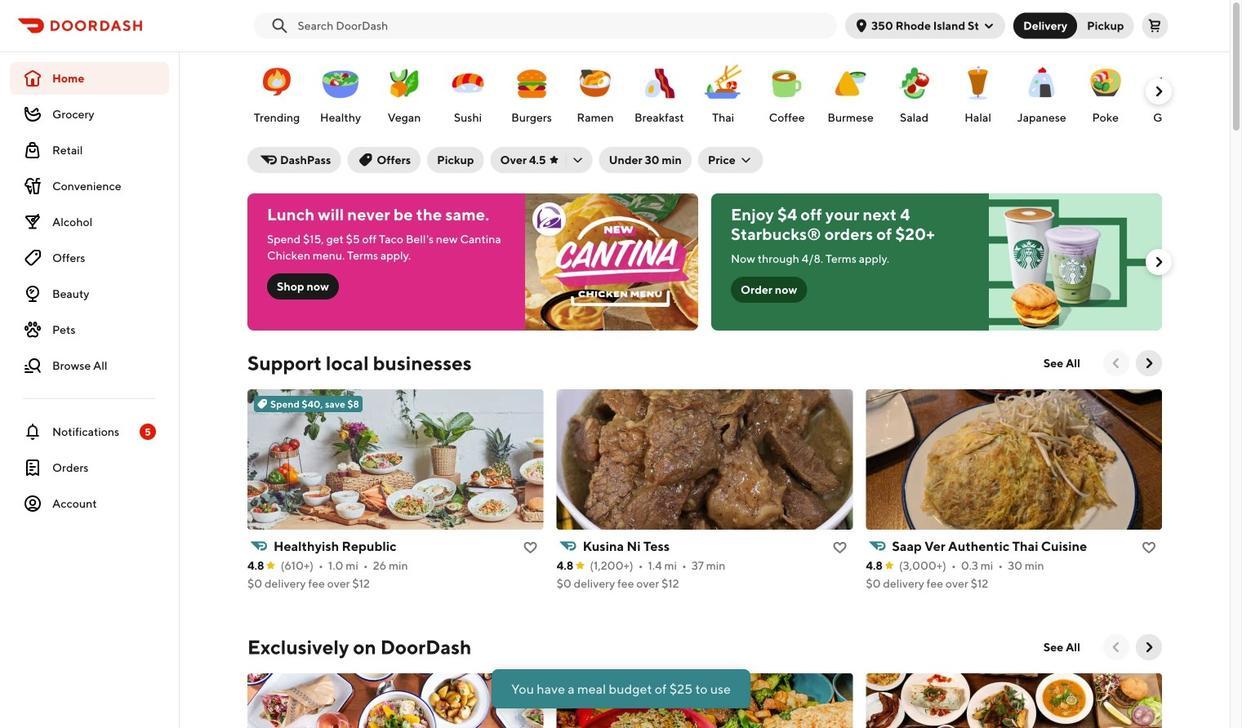 Task type: describe. For each thing, give the bounding box(es) containing it.
1 previous button of carousel image from the top
[[1108, 355, 1125, 372]]

2 previous button of carousel image from the top
[[1108, 640, 1125, 656]]

next button of carousel image for 1st previous button of carousel image from the top
[[1141, 355, 1157, 372]]

1 next button of carousel image from the top
[[1151, 83, 1167, 100]]

2 next button of carousel image from the top
[[1151, 254, 1167, 270]]



Task type: locate. For each thing, give the bounding box(es) containing it.
0 vertical spatial previous button of carousel image
[[1108, 355, 1125, 372]]

previous button of carousel image
[[1108, 355, 1125, 372], [1108, 640, 1125, 656]]

1 next button of carousel image from the top
[[1141, 355, 1157, 372]]

0 items, open order cart image
[[1149, 19, 1162, 32]]

toggle order method (delivery or pickup) option group
[[1014, 13, 1134, 39]]

next button of carousel image for second previous button of carousel image from the top
[[1141, 640, 1157, 656]]

0 vertical spatial next button of carousel image
[[1151, 83, 1167, 100]]

next button of carousel image
[[1141, 355, 1157, 372], [1141, 640, 1157, 656]]

Store search: begin typing to search for stores available on DoorDash text field
[[298, 18, 827, 34]]

1 vertical spatial next button of carousel image
[[1141, 640, 1157, 656]]

next button of carousel image
[[1151, 83, 1167, 100], [1151, 254, 1167, 270]]

0 vertical spatial next button of carousel image
[[1141, 355, 1157, 372]]

2 next button of carousel image from the top
[[1141, 640, 1157, 656]]

None button
[[1014, 13, 1077, 39], [1068, 13, 1134, 39], [1014, 13, 1077, 39], [1068, 13, 1134, 39]]

1 vertical spatial previous button of carousel image
[[1108, 640, 1125, 656]]

1 vertical spatial next button of carousel image
[[1151, 254, 1167, 270]]



Task type: vqa. For each thing, say whether or not it's contained in the screenshot.
Previous button of carousel icon corresponding to Next button of carousel image to the middle
yes



